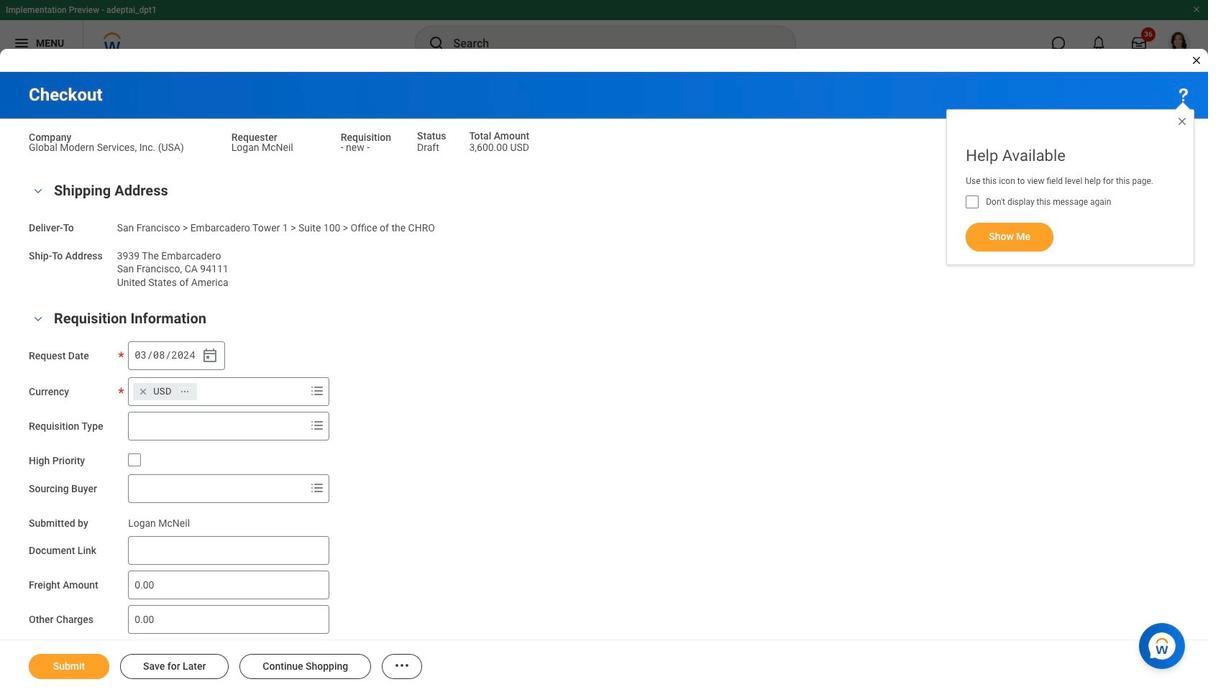 Task type: locate. For each thing, give the bounding box(es) containing it.
0 horizontal spatial logan mcneil element
[[128, 514, 190, 529]]

1 horizontal spatial logan mcneil element
[[231, 139, 293, 153]]

close environment banner image
[[1192, 5, 1201, 14]]

0 horizontal spatial related actions image
[[180, 387, 190, 397]]

1 horizontal spatial related actions image
[[394, 657, 411, 675]]

2 search field from the top
[[129, 476, 306, 502]]

1 vertical spatial search field
[[129, 476, 306, 502]]

None text field
[[128, 537, 329, 565], [128, 571, 329, 600], [128, 640, 603, 686], [128, 537, 329, 565], [128, 571, 329, 600], [128, 640, 603, 686]]

1 search field from the top
[[129, 413, 306, 439]]

related actions image inside action bar region
[[394, 657, 411, 675]]

1 vertical spatial related actions image
[[394, 657, 411, 675]]

dialog
[[0, 0, 1208, 692], [946, 95, 1194, 265]]

prompts image
[[309, 382, 326, 400], [309, 417, 326, 434]]

chevron down image
[[29, 314, 47, 324]]

0 vertical spatial logan mcneil element
[[231, 139, 293, 153]]

0 vertical spatial search field
[[129, 413, 306, 439]]

0 vertical spatial related actions image
[[180, 387, 190, 397]]

close help available image
[[1176, 116, 1188, 127]]

1 vertical spatial logan mcneil element
[[128, 514, 190, 529]]

None text field
[[128, 606, 329, 634]]

search image
[[427, 35, 445, 52]]

related actions image
[[180, 387, 190, 397], [394, 657, 411, 675]]

banner
[[0, 0, 1208, 66]]

calendar image
[[201, 347, 219, 364]]

Don't display this message again checkbox
[[966, 196, 979, 209]]

group
[[29, 179, 1179, 290], [29, 307, 1179, 692], [128, 341, 225, 370]]

main content
[[0, 72, 1208, 692]]

don't display this message again image
[[966, 196, 979, 209]]

global modern services, inc. (usa) element
[[29, 139, 184, 153]]

usd element
[[153, 385, 172, 398]]

Search field
[[129, 413, 306, 439], [129, 476, 306, 502]]

1 vertical spatial prompts image
[[309, 417, 326, 434]]

0 vertical spatial prompts image
[[309, 382, 326, 400]]

logan mcneil element
[[231, 139, 293, 153], [128, 514, 190, 529]]



Task type: vqa. For each thing, say whether or not it's contained in the screenshot.
Close Help Available "icon"
yes



Task type: describe. For each thing, give the bounding box(es) containing it.
x small image
[[136, 385, 150, 399]]

related actions image inside usd, press delete to clear value. 'option'
[[180, 387, 190, 397]]

search field for 1st prompts icon from the bottom
[[129, 413, 306, 439]]

1 prompts image from the top
[[309, 382, 326, 400]]

workday assistant region
[[1139, 618, 1191, 669]]

inbox large image
[[1132, 36, 1146, 50]]

notifications large image
[[1092, 36, 1106, 50]]

2 prompts image from the top
[[309, 417, 326, 434]]

- new - element
[[341, 139, 370, 153]]

search field for prompts image on the left of the page
[[129, 476, 306, 502]]

usd, press delete to clear value. option
[[133, 383, 197, 400]]

start guided tours image
[[1175, 86, 1192, 104]]

profile logan mcneil element
[[1159, 27, 1199, 59]]

prompts image
[[309, 479, 326, 497]]

action bar region
[[0, 640, 1208, 692]]

chevron down image
[[29, 186, 47, 196]]

close checkout image
[[1191, 55, 1202, 66]]



